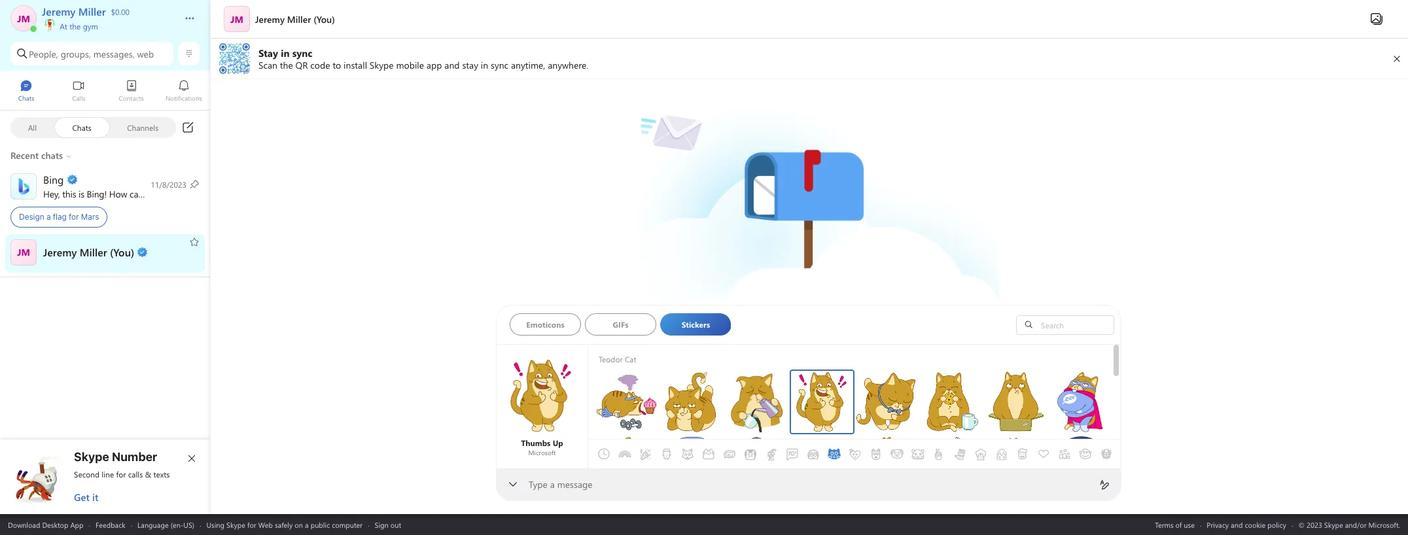 Task type: describe. For each thing, give the bounding box(es) containing it.
1 horizontal spatial skype
[[227, 520, 245, 530]]

all
[[28, 122, 37, 133]]

groups,
[[61, 47, 91, 60]]

calls
[[128, 469, 143, 480]]

download desktop app link
[[8, 520, 83, 530]]

people, groups, messages, web
[[29, 47, 154, 60]]

help
[[150, 188, 167, 200]]

terms
[[1155, 520, 1174, 530]]

Search text field
[[1038, 319, 1111, 331]]

download desktop app
[[8, 520, 83, 530]]

terms of use link
[[1155, 520, 1195, 530]]

2 vertical spatial tab list
[[594, 422, 1243, 487]]

and
[[1231, 520, 1243, 530]]

sign out link
[[375, 520, 401, 530]]

out
[[391, 520, 401, 530]]

get
[[74, 491, 90, 504]]

on
[[295, 520, 303, 530]]

chats
[[72, 122, 92, 133]]

(en-
[[171, 520, 184, 530]]

channels
[[127, 122, 159, 133]]

privacy and cookie policy link
[[1207, 520, 1287, 530]]

!
[[104, 188, 107, 200]]

get it
[[74, 491, 98, 504]]

number
[[112, 450, 157, 464]]

people, groups, messages, web button
[[10, 42, 173, 65]]

a for message
[[550, 478, 555, 491]]

of
[[1176, 520, 1182, 530]]

terms of use
[[1155, 520, 1195, 530]]

web
[[137, 47, 154, 60]]

people,
[[29, 47, 58, 60]]

0 vertical spatial for
[[69, 212, 79, 222]]

gym
[[83, 21, 98, 31]]

language (en-us)
[[138, 520, 194, 530]]

design
[[19, 212, 44, 222]]

Type a message text field
[[530, 478, 1089, 492]]

is
[[79, 188, 84, 200]]

public
[[311, 520, 330, 530]]

i
[[146, 188, 148, 200]]

type a message
[[529, 478, 593, 491]]

0 vertical spatial tab list
[[0, 74, 210, 110]]

web
[[258, 520, 273, 530]]

language
[[138, 520, 169, 530]]

mars
[[81, 212, 99, 222]]

at
[[60, 21, 67, 31]]

using skype for web safely on a public computer link
[[206, 520, 363, 530]]

cookie
[[1245, 520, 1266, 530]]

for for using skype for web safely on a public computer
[[247, 520, 256, 530]]

safely
[[275, 520, 293, 530]]

1 vertical spatial tab list
[[510, 314, 994, 340]]

0 horizontal spatial skype
[[74, 450, 109, 464]]



Task type: locate. For each thing, give the bounding box(es) containing it.
2 vertical spatial a
[[305, 520, 309, 530]]

for
[[69, 212, 79, 222], [116, 469, 126, 480], [247, 520, 256, 530]]

2 horizontal spatial a
[[550, 478, 555, 491]]

for right line in the bottom left of the page
[[116, 469, 126, 480]]

desktop
[[42, 520, 68, 530]]

download
[[8, 520, 40, 530]]

sign out
[[375, 520, 401, 530]]

skype right using
[[227, 520, 245, 530]]

flag
[[53, 212, 67, 222]]

skype up second
[[74, 450, 109, 464]]

1 vertical spatial for
[[116, 469, 126, 480]]

message
[[557, 478, 593, 491]]

for for second line for calls & texts
[[116, 469, 126, 480]]

&
[[145, 469, 151, 480]]

texts
[[153, 469, 170, 480]]

1 vertical spatial a
[[550, 478, 555, 491]]

privacy and cookie policy
[[1207, 520, 1287, 530]]

tab list
[[0, 74, 210, 110], [510, 314, 994, 340], [594, 422, 1243, 487]]

this
[[62, 188, 76, 200]]

using skype for web safely on a public computer
[[206, 520, 363, 530]]

skype number
[[74, 450, 157, 464]]

us)
[[184, 520, 194, 530]]

messages,
[[93, 47, 135, 60]]

skype number element
[[11, 450, 200, 504]]

computer
[[332, 520, 363, 530]]

line
[[102, 469, 114, 480]]

2 vertical spatial for
[[247, 520, 256, 530]]

type
[[529, 478, 548, 491]]

skype
[[74, 450, 109, 464], [227, 520, 245, 530]]

a
[[46, 212, 51, 222], [550, 478, 555, 491], [305, 520, 309, 530]]

app
[[70, 520, 83, 530]]

1 horizontal spatial a
[[305, 520, 309, 530]]

today?
[[187, 188, 213, 200]]

a right on
[[305, 520, 309, 530]]

0 horizontal spatial a
[[46, 212, 51, 222]]

0 horizontal spatial for
[[69, 212, 79, 222]]

policy
[[1268, 520, 1287, 530]]

you
[[170, 188, 184, 200]]

second line for calls & texts
[[74, 469, 170, 480]]

a left flag
[[46, 212, 51, 222]]

a right type
[[550, 478, 555, 491]]

a for flag
[[46, 212, 51, 222]]

privacy
[[1207, 520, 1229, 530]]

at the gym
[[58, 21, 98, 31]]

1 horizontal spatial for
[[116, 469, 126, 480]]

hey, this is bing ! how can i help you today?
[[43, 188, 215, 200]]

for left web
[[247, 520, 256, 530]]

1 vertical spatial skype
[[227, 520, 245, 530]]

feedback link
[[95, 520, 125, 530]]

bing
[[87, 188, 104, 200]]

using
[[206, 520, 225, 530]]

feedback
[[95, 520, 125, 530]]

it
[[92, 491, 98, 504]]

hey,
[[43, 188, 60, 200]]

language (en-us) link
[[138, 520, 194, 530]]

for inside the "skype number" element
[[116, 469, 126, 480]]

for right flag
[[69, 212, 79, 222]]

2 horizontal spatial for
[[247, 520, 256, 530]]

design a flag for mars
[[19, 212, 99, 222]]

can
[[130, 188, 143, 200]]

the
[[70, 21, 81, 31]]

how
[[109, 188, 127, 200]]

use
[[1184, 520, 1195, 530]]

0 vertical spatial a
[[46, 212, 51, 222]]

0 vertical spatial skype
[[74, 450, 109, 464]]

second
[[74, 469, 100, 480]]

at the gym button
[[42, 18, 171, 215]]

sign
[[375, 520, 389, 530]]



Task type: vqa. For each thing, say whether or not it's contained in the screenshot.
NUMBER
yes



